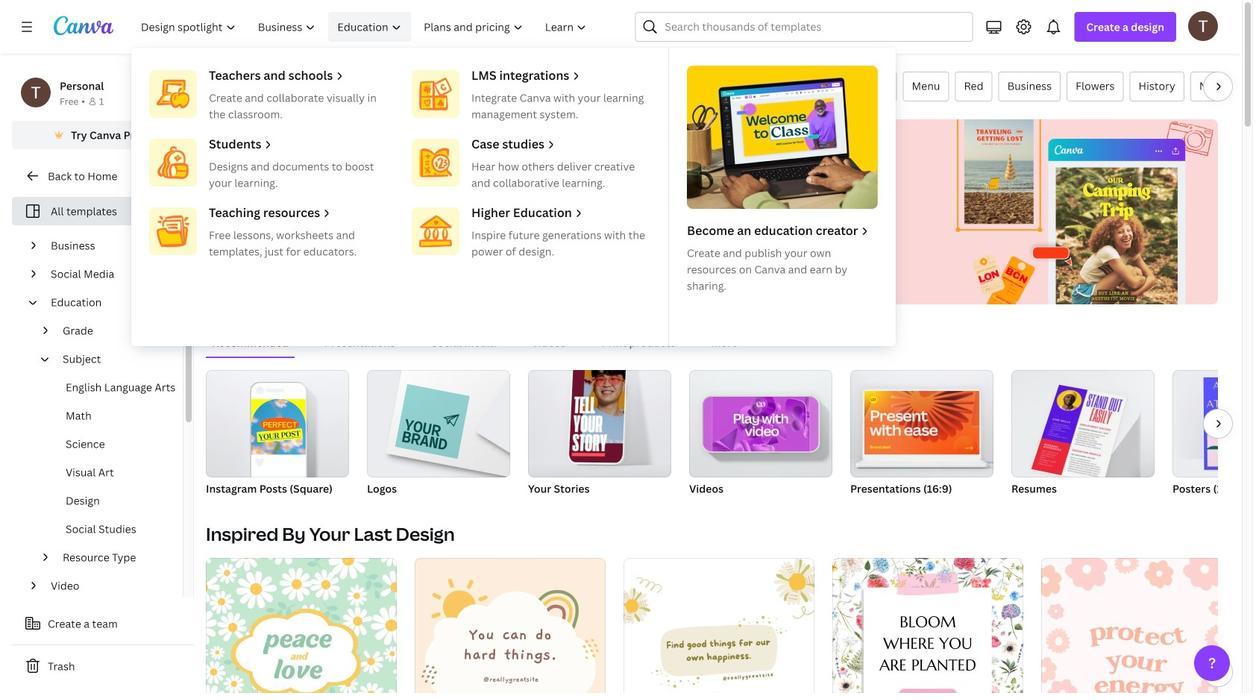 Task type: locate. For each thing, give the bounding box(es) containing it.
top level navigation element
[[131, 12, 896, 346]]

poster (18 × 24 in portrait) image
[[1173, 370, 1254, 478], [1204, 377, 1254, 470]]

logo image
[[367, 370, 510, 478], [395, 384, 470, 459]]

Search search field
[[665, 13, 964, 41]]

terry turtle image
[[1189, 11, 1219, 41]]

video image
[[690, 370, 833, 478], [713, 397, 810, 452]]

instagram post (square) image
[[206, 370, 349, 478], [251, 399, 306, 455]]

resume image
[[1012, 370, 1155, 478], [1032, 385, 1128, 484]]

presentation (16:9) image
[[851, 370, 994, 478], [865, 391, 980, 454]]

your story image
[[569, 361, 626, 463], [528, 370, 672, 478]]

menu
[[131, 48, 896, 346]]

None search field
[[635, 12, 973, 42]]



Task type: describe. For each thing, give the bounding box(es) containing it.
trendy travel templates image
[[941, 119, 1219, 304]]

beige green cute minimalist quote instagram post image
[[624, 558, 815, 693]]

pretty floral border spring quote instagram post image
[[833, 558, 1024, 693]]

pink bold colorful illustration flowers quote instagram post image
[[1042, 558, 1233, 693]]

yellow beige cute quote instagram post image
[[415, 558, 606, 693]]

yellow and light green cute floral quote peace and love instagram post image
[[206, 558, 397, 693]]



Task type: vqa. For each thing, say whether or not it's contained in the screenshot.
Beige Green Cute Minimalist Quote Instagram Post image
yes



